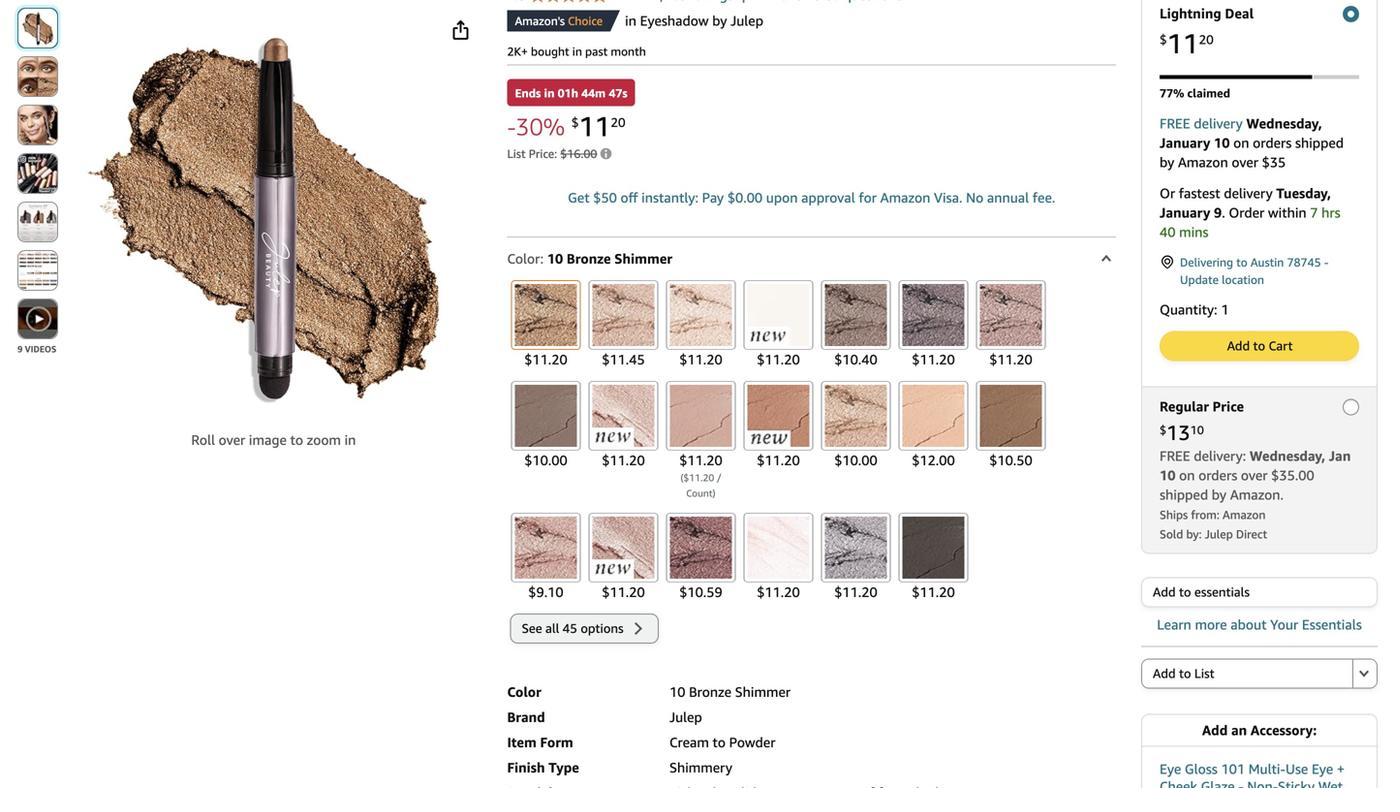 Task type: locate. For each thing, give the bounding box(es) containing it.
1 vertical spatial $
[[572, 115, 579, 130]]

1 horizontal spatial shipped
[[1296, 135, 1345, 151]]

$11.20 down 10 bronze shimmer image
[[525, 351, 568, 367]]

delivery down claimed
[[1195, 115, 1243, 131]]

approval
[[802, 189, 856, 205]]

$ inside -30% $ 11 20
[[572, 115, 579, 130]]

over left $35
[[1232, 154, 1259, 170]]

10 bronze shimmer image
[[515, 284, 577, 346]]

$11.20 submit right 18 orchid shimmer image
[[740, 510, 818, 605]]

$11.20 down 21 charcoal matte image at bottom
[[912, 584, 955, 600]]

orders
[[1254, 135, 1292, 151], [1199, 467, 1238, 483]]

$
[[1160, 32, 1168, 47], [572, 115, 579, 130], [1160, 423, 1167, 437]]

20 down 47s
[[611, 115, 626, 130]]

0 horizontal spatial shimmer
[[615, 250, 673, 266]]

add inside quantity: 1 add to cart
[[1228, 338, 1251, 353]]

03 snowfall matte image
[[748, 284, 810, 346]]

1 horizontal spatial 11
[[1168, 27, 1200, 60]]

1 eye from the left
[[1160, 761, 1182, 777]]

-30% $ 11 20
[[507, 110, 626, 142]]

january
[[1160, 135, 1211, 151], [1160, 205, 1211, 221]]

$11.20 down 11 hazelnut matte image
[[757, 452, 800, 468]]

to right cream
[[713, 734, 726, 750]]

- down 101
[[1239, 779, 1244, 788]]

2k+
[[507, 45, 528, 58]]

1 vertical spatial amazon
[[881, 189, 931, 205]]

choice
[[568, 14, 603, 28]]

instantly:
[[642, 189, 699, 205]]

$10.00 for 06 stone matte image
[[525, 452, 568, 468]]

10 inside wednesday, jan 10
[[1160, 467, 1176, 483]]

$ down regular
[[1160, 423, 1167, 437]]

2 free from the top
[[1160, 448, 1191, 464]]

wednesday, jan 10
[[1160, 448, 1352, 483]]

1 vertical spatial 9
[[17, 344, 23, 354]]

1 horizontal spatial shimmer
[[735, 684, 791, 700]]

1 vertical spatial by
[[1160, 154, 1175, 170]]

list
[[507, 147, 526, 160], [1195, 666, 1215, 681]]

$11.20 submit down color:
[[507, 277, 585, 372]]

$11.20 submit left 21 charcoal matte image at bottom
[[818, 510, 895, 605]]

0 horizontal spatial 9
[[17, 344, 23, 354]]

add down the 1
[[1228, 338, 1251, 353]]

$12.00 submit
[[895, 378, 973, 473]]

free
[[1160, 115, 1191, 131], [1160, 448, 1191, 464]]

30%
[[516, 112, 565, 140]]

0 vertical spatial 11
[[1168, 27, 1200, 60]]

$11.20 submit left 04 taupe shimmer image
[[740, 277, 818, 372]]

eyeshadow
[[640, 13, 709, 29]]

$11.20 submit for 10 bronze shimmer image
[[507, 277, 585, 372]]

julep inside ships from: amazon sold by: julep direct
[[1206, 527, 1234, 541]]

in left 01h
[[544, 86, 555, 100]]

0 vertical spatial january
[[1160, 135, 1211, 151]]

0 vertical spatial free
[[1160, 115, 1191, 131]]

$10.59 submit
[[663, 510, 740, 605]]

0 vertical spatial 20
[[1200, 32, 1214, 47]]

11 down lightning
[[1168, 27, 1200, 60]]

by right eyeshadow
[[713, 13, 727, 29]]

0 vertical spatial -
[[507, 112, 516, 140]]

for
[[859, 189, 877, 205]]

orders inside on orders over $35.00 shipped by amazon.
[[1199, 467, 1238, 483]]

$11.20 submit for 02 pearl shimmer image
[[663, 277, 740, 372]]

on
[[1234, 135, 1250, 151], [1180, 467, 1196, 483]]

add left an
[[1203, 722, 1228, 738]]

10 up cream
[[670, 684, 686, 700]]

in
[[625, 13, 637, 29], [573, 45, 582, 58], [544, 86, 555, 100], [345, 432, 356, 448]]

wednesday, january 10
[[1160, 115, 1323, 151]]

1 vertical spatial 20
[[611, 115, 626, 130]]

by up from:
[[1212, 487, 1227, 503]]

$11.20 down the 20 smoky grey shimmer image
[[835, 584, 878, 600]]

9 down or fastest delivery
[[1215, 205, 1223, 221]]

11
[[1168, 27, 1200, 60], [579, 110, 611, 142]]

0 vertical spatial $
[[1160, 32, 1168, 47]]

1 horizontal spatial eye
[[1312, 761, 1334, 777]]

1 horizontal spatial bronze
[[689, 684, 732, 700]]

to up location
[[1237, 255, 1248, 269]]

None submit
[[18, 9, 57, 47], [18, 57, 57, 96], [18, 106, 57, 144], [18, 154, 57, 193], [18, 203, 57, 241], [18, 251, 57, 290], [18, 300, 57, 338], [663, 378, 740, 504], [1354, 660, 1377, 688], [18, 9, 57, 47], [18, 57, 57, 96], [18, 106, 57, 144], [18, 154, 57, 193], [18, 203, 57, 241], [18, 251, 57, 290], [18, 300, 57, 338], [663, 378, 740, 504], [1354, 660, 1377, 688]]

options
[[581, 621, 624, 636]]

.
[[1223, 205, 1226, 221]]

13 desert matte image
[[903, 385, 965, 447]]

item
[[507, 734, 537, 750]]

$10.00 submit left 08 golden rose shimmer image
[[507, 378, 585, 473]]

+
[[1338, 761, 1346, 777]]

$10.40 submit
[[818, 277, 895, 372]]

eye left +
[[1312, 761, 1334, 777]]

on down free delivery link
[[1234, 135, 1250, 151]]

$ inside regular price $ 13 10
[[1160, 423, 1167, 437]]

$11.20 down 06 mink mauve metallic image on the right of the page
[[990, 351, 1033, 367]]

0 horizontal spatial on
[[1180, 467, 1196, 483]]

$10.00 down 06 stone matte image
[[525, 452, 568, 468]]

orders for by
[[1199, 467, 1238, 483]]

$11.20 down 19 blush pink metallic image at the right of page
[[757, 584, 800, 600]]

01 champagne shimmer image
[[593, 284, 655, 346]]

0 horizontal spatial $10.00
[[525, 452, 568, 468]]

add for add an accessory:
[[1203, 722, 1228, 738]]

10 down regular
[[1191, 423, 1205, 437]]

$11.20 submit for 03 snowfall matte image
[[740, 277, 818, 372]]

wednesday,
[[1247, 115, 1323, 131], [1250, 448, 1326, 464]]

1 vertical spatial bronze
[[689, 684, 732, 700]]

delivery up order
[[1225, 185, 1273, 201]]

to inside option
[[1180, 666, 1192, 681]]

add inside button
[[1154, 585, 1176, 600]]

to for add to list
[[1180, 666, 1192, 681]]

09 putty matte image
[[670, 385, 732, 447]]

on inside on orders over $35.00 shipped by amazon.
[[1180, 467, 1196, 483]]

amazon up direct
[[1223, 508, 1266, 522]]

to left cart
[[1254, 338, 1266, 353]]

$ down ends in 01h 44m 47s
[[572, 115, 579, 130]]

1 horizontal spatial -
[[1239, 779, 1244, 788]]

$11.20 down 02 pearl shimmer image
[[680, 351, 723, 367]]

2 january from the top
[[1160, 205, 1211, 221]]

$11.20 down 08 golden rose shimmer image
[[602, 452, 645, 468]]

january down free delivery
[[1160, 135, 1211, 151]]

1 horizontal spatial $10.00 submit
[[818, 378, 895, 473]]

1 horizontal spatial orders
[[1254, 135, 1292, 151]]

bronze down "get"
[[567, 250, 611, 266]]

20 smoky grey shimmer image
[[825, 517, 887, 579]]

20
[[1200, 32, 1214, 47], [611, 115, 626, 130]]

$11.20 down 05 smoky amethyst shimmer 'image'
[[912, 351, 955, 367]]

over right roll
[[219, 432, 245, 448]]

sticky
[[1279, 779, 1316, 788]]

19 blush pink metallic image
[[748, 517, 810, 579]]

julep right eyeshadow
[[731, 13, 764, 29]]

9 left videos
[[17, 344, 23, 354]]

06 stone matte image
[[515, 385, 577, 447]]

bronze
[[567, 250, 611, 266], [689, 684, 732, 700]]

2 vertical spatial over
[[1242, 467, 1268, 483]]

wednesday, inside wednesday, jan 10
[[1250, 448, 1326, 464]]

wednesday, for over
[[1250, 448, 1326, 464]]

1 vertical spatial 11
[[579, 110, 611, 142]]

0 horizontal spatial list
[[507, 147, 526, 160]]

1 horizontal spatial list
[[1195, 666, 1215, 681]]

shimmer up 01 champagne shimmer 'image'
[[615, 250, 673, 266]]

$ for 11
[[572, 115, 579, 130]]

$11.20 for $11.20 submit corresponding to 06 mink mauve metallic image on the right of the page
[[990, 351, 1033, 367]]

04 taupe shimmer image
[[825, 284, 887, 346]]

2 vertical spatial by
[[1212, 487, 1227, 503]]

on inside on orders shipped by amazon over $35
[[1234, 135, 1250, 151]]

on down free delivery:
[[1180, 467, 1196, 483]]

18 orchid shimmer image
[[670, 517, 732, 579]]

wednesday, up "$35.00"
[[1250, 448, 1326, 464]]

1 vertical spatial -
[[1325, 255, 1329, 269]]

2 eye from the left
[[1312, 761, 1334, 777]]

$9.10
[[529, 584, 564, 600]]

add for add to list
[[1154, 666, 1176, 681]]

orders up $35
[[1254, 135, 1292, 151]]

amazon up fastest
[[1179, 154, 1229, 170]]

see all 45 options
[[522, 621, 627, 636]]

1 horizontal spatial $10.00
[[835, 452, 878, 468]]

january for tuesday, january 9
[[1160, 205, 1211, 221]]

$11.20 up options
[[602, 584, 645, 600]]

0 vertical spatial orders
[[1254, 135, 1292, 151]]

delivering
[[1181, 255, 1234, 269]]

delivering to austin 78745 - update location
[[1181, 255, 1329, 286]]

wednesday, inside "wednesday, january 10"
[[1247, 115, 1323, 131]]

1 vertical spatial free
[[1160, 448, 1191, 464]]

1 vertical spatial shimmer
[[735, 684, 791, 700]]

add for add to essentials
[[1154, 585, 1176, 600]]

january inside tuesday, january 9
[[1160, 205, 1211, 221]]

ends
[[515, 86, 541, 100]]

non-
[[1248, 779, 1279, 788]]

0 vertical spatial shipped
[[1296, 135, 1345, 151]]

$11.20 submit right the 20 smoky grey shimmer image
[[895, 510, 973, 605]]

cream to powder
[[670, 734, 776, 750]]

$11.20 submit for 17 russet shimmer image
[[585, 510, 663, 605]]

- inside -30% $ 11 20
[[507, 112, 516, 140]]

$ 11 20
[[1160, 27, 1214, 60]]

2k+ bought in past month
[[507, 45, 646, 58]]

1 vertical spatial wednesday,
[[1250, 448, 1326, 464]]

$11.20 for the 20 smoky grey shimmer image $11.20 submit
[[835, 584, 878, 600]]

1 january from the top
[[1160, 135, 1211, 151]]

to down learn
[[1180, 666, 1192, 681]]

shimmer up the powder
[[735, 684, 791, 700]]

list price: $16.00
[[507, 147, 598, 160]]

lightning
[[1160, 5, 1222, 21]]

$10.00 submit for 06 stone matte image
[[507, 378, 585, 473]]

0 vertical spatial wednesday,
[[1247, 115, 1323, 131]]

orders inside on orders shipped by amazon over $35
[[1254, 135, 1292, 151]]

1 free from the top
[[1160, 115, 1191, 131]]

0 vertical spatial 9
[[1215, 205, 1223, 221]]

$11.20 submit right 04 taupe shimmer image
[[895, 277, 973, 372]]

None radio
[[1353, 659, 1378, 689]]

glaze
[[1202, 779, 1236, 788]]

orders for over
[[1254, 135, 1292, 151]]

$10.00 submit
[[507, 378, 585, 473], [818, 378, 895, 473]]

2 horizontal spatial by
[[1212, 487, 1227, 503]]

jan
[[1330, 448, 1352, 464]]

your
[[1271, 617, 1299, 633]]

0 horizontal spatial bronze
[[567, 250, 611, 266]]

over inside on orders shipped by amazon over $35
[[1232, 154, 1259, 170]]

0 horizontal spatial eye
[[1160, 761, 1182, 777]]

over up amazon.
[[1242, 467, 1268, 483]]

02 pearl shimmer image
[[670, 284, 732, 346]]

2 vertical spatial amazon
[[1223, 508, 1266, 522]]

bronze up cream to powder
[[689, 684, 732, 700]]

get
[[568, 189, 590, 205]]

2 vertical spatial -
[[1239, 779, 1244, 788]]

0 horizontal spatial by
[[713, 13, 727, 29]]

delivery
[[1195, 115, 1243, 131], [1225, 185, 1273, 201]]

$10.00 submit down '$10.40' at the top right of page
[[818, 378, 895, 473]]

amazon.
[[1231, 487, 1284, 503]]

1 vertical spatial january
[[1160, 205, 1211, 221]]

Add to List radio
[[1142, 659, 1353, 689]]

1 $10.00 submit from the left
[[507, 378, 585, 473]]

2 $10.00 from the left
[[835, 452, 878, 468]]

over inside on orders over $35.00 shipped by amazon.
[[1242, 467, 1268, 483]]

list down more
[[1195, 666, 1215, 681]]

$11.20 ($11.20 / count)
[[680, 452, 723, 499]]

0 vertical spatial bronze
[[567, 250, 611, 266]]

free down 77%
[[1160, 115, 1191, 131]]

free down 13
[[1160, 448, 1191, 464]]

See all 45 options submit
[[511, 614, 658, 643]]

1 horizontal spatial 20
[[1200, 32, 1214, 47]]

1 horizontal spatial 9
[[1215, 205, 1223, 221]]

eye
[[1160, 761, 1182, 777], [1312, 761, 1334, 777]]

0 horizontal spatial shipped
[[1160, 487, 1209, 503]]

1 vertical spatial shipped
[[1160, 487, 1209, 503]]

tuesday, january 9
[[1160, 185, 1332, 221]]

$11.20 submit for the 20 smoky grey shimmer image
[[818, 510, 895, 605]]

to inside button
[[1180, 585, 1192, 600]]

2 horizontal spatial julep
[[1206, 527, 1234, 541]]

to
[[1237, 255, 1248, 269], [1254, 338, 1266, 353], [290, 432, 303, 448], [1180, 585, 1192, 600], [1180, 666, 1192, 681], [713, 734, 726, 750]]

0 vertical spatial julep
[[731, 13, 764, 29]]

1 vertical spatial on
[[1180, 467, 1196, 483]]

$11.20 submit right 09 putty matte image
[[740, 378, 818, 473]]

2 horizontal spatial -
[[1325, 255, 1329, 269]]

add down learn
[[1154, 666, 1176, 681]]

$ down lightning
[[1160, 32, 1168, 47]]

shimmer
[[615, 250, 673, 266], [735, 684, 791, 700]]

$10.00
[[525, 452, 568, 468], [835, 452, 878, 468]]

to for cream to powder
[[713, 734, 726, 750]]

1 $10.00 from the left
[[525, 452, 568, 468]]

tuesday,
[[1277, 185, 1332, 201]]

eye up "cheek"
[[1160, 761, 1182, 777]]

wednesday, up $35
[[1247, 115, 1323, 131]]

orders down delivery:
[[1199, 467, 1238, 483]]

0 horizontal spatial 20
[[611, 115, 626, 130]]

$10.00 down 12 sand shimmer 'image'
[[835, 452, 878, 468]]

05 smoky amethyst shimmer image
[[903, 284, 965, 346]]

0 horizontal spatial orders
[[1199, 467, 1238, 483]]

2 vertical spatial julep
[[670, 709, 703, 725]]

annual
[[988, 189, 1030, 205]]

to inside delivering to austin 78745 - update location
[[1237, 255, 1248, 269]]

12 sand shimmer image
[[825, 385, 887, 447]]

list left price: on the top
[[507, 147, 526, 160]]

to up learn
[[1180, 585, 1192, 600]]

january up mins
[[1160, 205, 1211, 221]]

$11.20 submit right 01 champagne shimmer 'image'
[[663, 277, 740, 372]]

$35.00
[[1272, 467, 1315, 483]]

0 vertical spatial on
[[1234, 135, 1250, 151]]

$10.50 submit
[[973, 378, 1050, 473]]

1 vertical spatial julep
[[1206, 527, 1234, 541]]

list inside add to list option
[[1195, 666, 1215, 681]]

radio inactive image
[[1344, 399, 1360, 415]]

on for amazon
[[1234, 135, 1250, 151]]

$11.20 submit for 06 mink mauve metallic image on the right of the page
[[973, 277, 1050, 372]]

shipped up ships
[[1160, 487, 1209, 503]]

julep up cream
[[670, 709, 703, 725]]

learn more about your essentials
[[1158, 617, 1363, 633]]

$11.20 for $11.20 submit corresponding to 11 hazelnut matte image
[[757, 452, 800, 468]]

06 mink mauve metallic image
[[980, 284, 1042, 346]]

1 vertical spatial over
[[219, 432, 245, 448]]

2 $10.00 submit from the left
[[818, 378, 895, 473]]

zoom
[[307, 432, 341, 448]]

january inside "wednesday, january 10"
[[1160, 135, 1211, 151]]

shipped up 'tuesday,'
[[1296, 135, 1345, 151]]

$11.20 submit up options
[[585, 510, 663, 605]]

julep down from:
[[1206, 527, 1234, 541]]

add up learn
[[1154, 585, 1176, 600]]

by up or
[[1160, 154, 1175, 170]]

$11.20 submit down $11.45
[[585, 378, 663, 473]]

0 horizontal spatial julep
[[670, 709, 703, 725]]

$0.00
[[728, 189, 763, 205]]

- right 78745
[[1325, 255, 1329, 269]]

$11.20 submit
[[507, 277, 585, 372], [663, 277, 740, 372], [740, 277, 818, 372], [895, 277, 973, 372], [973, 277, 1050, 372], [585, 378, 663, 473], [740, 378, 818, 473], [585, 510, 663, 605], [740, 510, 818, 605], [818, 510, 895, 605], [895, 510, 973, 605]]

no
[[967, 189, 984, 205]]

- down ends
[[507, 112, 516, 140]]

cart
[[1269, 338, 1294, 353]]

free delivery
[[1160, 115, 1243, 131]]

add inside option
[[1154, 666, 1176, 681]]

10 down free delivery link
[[1215, 135, 1231, 151]]

to for add to essentials
[[1180, 585, 1192, 600]]

0 vertical spatial amazon
[[1179, 154, 1229, 170]]

$11.20 submit right 05 smoky amethyst shimmer 'image'
[[973, 277, 1050, 372]]

1 horizontal spatial by
[[1160, 154, 1175, 170]]

$11.20 down 03 snowfall matte image
[[757, 351, 800, 367]]

0 horizontal spatial -
[[507, 112, 516, 140]]

over
[[1232, 154, 1259, 170], [219, 432, 245, 448], [1242, 467, 1268, 483]]

10 up ships
[[1160, 467, 1176, 483]]

1 vertical spatial orders
[[1199, 467, 1238, 483]]

$12.00
[[912, 452, 955, 468]]

2 vertical spatial $
[[1160, 423, 1167, 437]]

11 up the learn more about amazon pricing and savings 'image'
[[579, 110, 611, 142]]

20 down lightning deal
[[1200, 32, 1214, 47]]

accessory:
[[1251, 722, 1318, 738]]

color
[[507, 684, 542, 700]]

0 vertical spatial over
[[1232, 154, 1259, 170]]

amazon right for
[[881, 189, 931, 205]]

0 horizontal spatial $10.00 submit
[[507, 378, 585, 473]]

1 vertical spatial list
[[1195, 666, 1215, 681]]

order
[[1230, 205, 1265, 221]]

essentials
[[1303, 617, 1363, 633]]

amazon inside on orders shipped by amazon over $35
[[1179, 154, 1229, 170]]

1 horizontal spatial on
[[1234, 135, 1250, 151]]

7
[[1311, 205, 1319, 221]]



Task type: vqa. For each thing, say whether or not it's contained in the screenshot.
$10.59 submit
yes



Task type: describe. For each thing, give the bounding box(es) containing it.
upon
[[767, 189, 798, 205]]

13
[[1167, 420, 1191, 444]]

direct
[[1237, 527, 1268, 541]]

type
[[549, 759, 580, 775]]

regular
[[1160, 398, 1210, 414]]

add to essentials
[[1154, 585, 1250, 600]]

$10.59
[[680, 584, 723, 600]]

$11.45 submit
[[585, 277, 663, 372]]

$11.20 for $11.20 submit associated with 03 snowfall matte image
[[757, 351, 800, 367]]

by inside on orders shipped by amazon over $35
[[1160, 154, 1175, 170]]

delivering to austin 78745 - update location link
[[1160, 253, 1360, 288]]

add to cart button
[[1161, 332, 1359, 360]]

to for delivering to austin 78745 - update location
[[1237, 255, 1248, 269]]

learn
[[1158, 617, 1192, 633]]

use
[[1286, 761, 1309, 777]]

10 bronze shimmer
[[670, 684, 791, 700]]

off
[[621, 189, 638, 205]]

in right zoom
[[345, 432, 356, 448]]

cheek
[[1160, 779, 1198, 788]]

9 videos
[[17, 344, 56, 354]]

101
[[1222, 761, 1246, 777]]

14 ginger matte image
[[980, 385, 1042, 447]]

. order within
[[1223, 205, 1311, 221]]

eye gloss 101 multi-use eye + cheek glaze - non-sticky we
[[1160, 761, 1346, 788]]

free for free delivery:
[[1160, 448, 1191, 464]]

$11.20 for $11.20 submit associated with 19 blush pink metallic image at the right of page
[[757, 584, 800, 600]]

10 right color:
[[548, 250, 563, 266]]

roll
[[191, 432, 215, 448]]

radio active image
[[1344, 6, 1360, 22]]

learn more about amazon pricing and savings image
[[601, 148, 612, 162]]

$11.45
[[602, 351, 645, 367]]

21 charcoal matte image
[[903, 517, 965, 579]]

Add to List submit
[[1143, 660, 1353, 688]]

- inside eye gloss 101 multi-use eye + cheek glaze - non-sticky we
[[1239, 779, 1244, 788]]

$11.20 submit for 19 blush pink metallic image at the right of page
[[740, 510, 818, 605]]

learn more about your essentials link
[[1158, 617, 1363, 633]]

shipped inside on orders over $35.00 shipped by amazon.
[[1160, 487, 1209, 503]]

brand
[[507, 709, 546, 725]]

amazon inside ships from: amazon sold by: julep direct
[[1223, 508, 1266, 522]]

0 vertical spatial list
[[507, 147, 526, 160]]

selected color is 10 bronze shimmer. tap to collapse. element
[[507, 237, 1117, 277]]

fastest
[[1179, 185, 1221, 201]]

47s
[[609, 86, 628, 100]]

location
[[1222, 273, 1265, 286]]

08 golden rose shimmer image
[[593, 385, 655, 447]]

visa.
[[934, 189, 963, 205]]

by:
[[1187, 527, 1203, 541]]

0 horizontal spatial 11
[[579, 110, 611, 142]]

free delivery:
[[1160, 448, 1250, 464]]

$16.00
[[561, 147, 598, 160]]

price:
[[529, 147, 558, 160]]

44m
[[582, 86, 606, 100]]

shipped inside on orders shipped by amazon over $35
[[1296, 135, 1345, 151]]

to inside quantity: 1 add to cart
[[1254, 338, 1266, 353]]

0 vertical spatial by
[[713, 13, 727, 29]]

form
[[540, 734, 574, 750]]

essentials
[[1195, 585, 1250, 600]]

1 vertical spatial delivery
[[1225, 185, 1273, 201]]

multi-
[[1249, 761, 1286, 777]]

$10.50
[[990, 452, 1033, 468]]

0 vertical spatial shimmer
[[615, 250, 673, 266]]

price
[[1213, 398, 1245, 414]]

claimed
[[1188, 86, 1231, 100]]

16 rose shimmer image
[[515, 517, 577, 579]]

get $50 off instantly: pay $0.00 upon approval for amazon visa. no annual fee.
[[568, 189, 1056, 205]]

11 hazelnut matte image
[[748, 385, 810, 447]]

on orders over $35.00 shipped by amazon.
[[1160, 467, 1315, 503]]

color: 10 bronze shimmer
[[507, 250, 673, 266]]

count)
[[687, 487, 716, 499]]

9 inside tuesday, january 9
[[1215, 205, 1223, 221]]

40
[[1160, 224, 1176, 240]]

color:
[[507, 250, 544, 266]]

$ for 13
[[1160, 423, 1167, 437]]

$9.10 submit
[[507, 510, 585, 605]]

finish type
[[507, 759, 580, 775]]

dropdown image
[[1360, 669, 1370, 677]]

1 horizontal spatial julep
[[731, 13, 764, 29]]

in left past
[[573, 45, 582, 58]]

- inside delivering to austin 78745 - update location
[[1325, 255, 1329, 269]]

$11.20 for 10 bronze shimmer image's $11.20 submit
[[525, 351, 568, 367]]

all
[[546, 621, 560, 636]]

$11.20 for $11.20 submit related to 08 golden rose shimmer image
[[602, 452, 645, 468]]

add to essentials button
[[1143, 578, 1377, 606]]

lightning deal
[[1160, 5, 1254, 21]]

$50
[[593, 189, 617, 205]]

or
[[1160, 185, 1176, 201]]

in up month
[[625, 13, 637, 29]]

austin
[[1251, 255, 1285, 269]]

roll over image to zoom in
[[191, 432, 356, 448]]

$11.20 submit for 21 charcoal matte image at bottom
[[895, 510, 973, 605]]

free for free delivery
[[1160, 115, 1191, 131]]

$11.20 for 21 charcoal matte image at bottom $11.20 submit
[[912, 584, 955, 600]]

/
[[717, 472, 722, 483]]

$11.20 submit for 08 golden rose shimmer image
[[585, 378, 663, 473]]

more
[[1196, 617, 1228, 633]]

20 inside $ 11 20
[[1200, 32, 1214, 47]]

20 inside -30% $ 11 20
[[611, 115, 626, 130]]

add an accessory:
[[1203, 722, 1318, 738]]

$11.20 submit for 05 smoky amethyst shimmer 'image'
[[895, 277, 973, 372]]

from:
[[1192, 508, 1220, 522]]

regular price $ 13 10
[[1160, 398, 1245, 444]]

$10.00 for 12 sand shimmer 'image'
[[835, 452, 878, 468]]

on orders shipped by amazon over $35
[[1160, 135, 1345, 170]]

pay
[[702, 189, 724, 205]]

see
[[522, 621, 542, 636]]

$10.00 submit for 12 sand shimmer 'image'
[[818, 378, 895, 473]]

0 vertical spatial delivery
[[1195, 115, 1243, 131]]

($11.20
[[681, 472, 715, 483]]

julep eyeshadow 101 crème to powder waterproof eyeshadow stick, bronze shimmer image
[[61, 4, 487, 430]]

1
[[1222, 301, 1230, 317]]

ships
[[1160, 508, 1189, 522]]

$11.20 for 05 smoky amethyst shimmer 'image''s $11.20 submit
[[912, 351, 955, 367]]

7 hrs 40 mins
[[1160, 205, 1341, 240]]

cream
[[670, 734, 709, 750]]

finish
[[507, 759, 545, 775]]

shimmery
[[670, 759, 733, 775]]

an
[[1232, 722, 1248, 738]]

10 inside regular price $ 13 10
[[1191, 423, 1205, 437]]

ships from: amazon sold by: julep direct
[[1160, 508, 1268, 541]]

image
[[249, 432, 287, 448]]

on for shipped
[[1180, 467, 1196, 483]]

january for wednesday, january 10
[[1160, 135, 1211, 151]]

wednesday, for shipped
[[1247, 115, 1323, 131]]

hrs
[[1322, 205, 1341, 221]]

or fastest delivery
[[1160, 185, 1277, 201]]

45
[[563, 621, 578, 636]]

$ inside $ 11 20
[[1160, 32, 1168, 47]]

17 russet shimmer image
[[593, 517, 655, 579]]

$11.20 for $11.20 submit related to 17 russet shimmer image
[[602, 584, 645, 600]]

by inside on orders over $35.00 shipped by amazon.
[[1212, 487, 1227, 503]]

item form
[[507, 734, 574, 750]]

powder
[[730, 734, 776, 750]]

10 inside "wednesday, january 10"
[[1215, 135, 1231, 151]]

$11.20 up ($11.20 at the bottom of the page
[[680, 452, 723, 468]]

add to list option group
[[1142, 659, 1378, 689]]

past
[[586, 45, 608, 58]]

$10.40
[[835, 351, 878, 367]]

$11.20 for $11.20 submit related to 02 pearl shimmer image
[[680, 351, 723, 367]]

$11.20 submit for 11 hazelnut matte image
[[740, 378, 818, 473]]

videos
[[25, 344, 56, 354]]

to left zoom
[[290, 432, 303, 448]]



